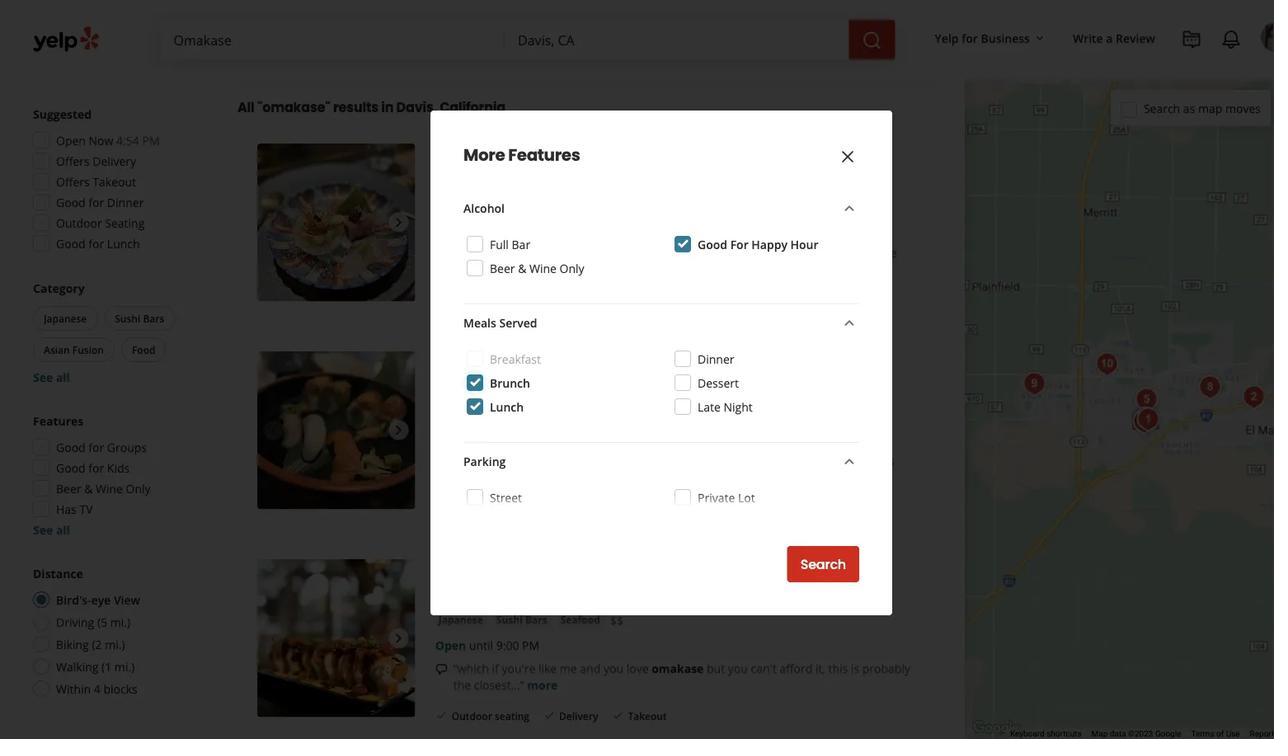 Task type: describe. For each thing, give the bounding box(es) containing it.
rolls
[[857, 453, 880, 469]]

for for groups
[[89, 439, 104, 455]]

full
[[490, 236, 509, 252]]

it,
[[816, 661, 826, 677]]

friends inside platter and my other friends got various rolls as well as one or..."
[[753, 453, 791, 469]]

sushi bars link for the middle japanese link japanese button
[[493, 404, 551, 420]]

opens in 6 min
[[435, 222, 521, 238]]

1 outdoor seating from the top
[[452, 46, 530, 59]]

3 outdoor seating from the top
[[452, 501, 530, 515]]

2 horizontal spatial as
[[1184, 100, 1196, 116]]

2 vertical spatial japanese link
[[435, 612, 487, 628]]

sushi right more
[[508, 143, 552, 166]]

sushi bars up opens
[[439, 197, 490, 211]]

few
[[569, 245, 588, 261]]

the inside "i took my wife and a few friends here on a wednesday night and they all loved the omakase !" more
[[880, 245, 897, 261]]

closest..."
[[474, 677, 524, 693]]

and inside '"burma eat brings unique flavor and spices that has been very popular in san francisco bay area to davis."'
[[628, 0, 649, 13]]

previous image for mikuni japanese restaurant and sushi bar
[[264, 628, 284, 648]]

0 vertical spatial japanese link
[[500, 196, 551, 212]]

but you can't afford it, this is probably the closest..."
[[454, 661, 911, 693]]

blocks
[[103, 681, 138, 697]]

yelp for business
[[935, 30, 1030, 46]]

biking (2 mi.)
[[56, 636, 125, 652]]

open for huku japanese bistro
[[435, 430, 466, 446]]

16 speech v2 image for "burma eat brings unique flavor and spices that has been very popular in san francisco bay area to davis."
[[435, 0, 449, 13]]

japanese up 4.0
[[503, 351, 577, 374]]

sushi bars up 9:30
[[496, 405, 548, 419]]

0 horizontal spatial a
[[559, 245, 566, 261]]

more
[[464, 144, 505, 167]]

meals served
[[464, 315, 538, 330]]

dinner inside more features dialog
[[698, 351, 735, 367]]

sushi bars button for the middle japanese link japanese button's sushi bars link
[[493, 404, 551, 420]]

search for search as map moves
[[1144, 100, 1181, 116]]

a inside write a review link
[[1107, 30, 1113, 46]]

"i
[[454, 245, 461, 261]]

street
[[490, 490, 522, 505]]

for
[[731, 236, 749, 252]]

0 vertical spatial sushi bars link
[[435, 196, 493, 212]]

!"
[[508, 261, 515, 277]]

bird's-
[[56, 592, 91, 608]]

0 vertical spatial hikari sushi & omakase image
[[257, 143, 416, 302]]

1 you from the left
[[604, 661, 624, 677]]

hour
[[791, 236, 819, 252]]

1 vertical spatial the
[[522, 453, 540, 469]]

1 horizontal spatial a
[[677, 245, 683, 261]]

next image for mikuni japanese restaurant and sushi bar
[[389, 628, 409, 648]]

hikari
[[454, 143, 504, 166]]

afford
[[780, 661, 813, 677]]

and inside platter and my other friends got various rolls as well as one or..."
[[678, 453, 698, 469]]

big
[[543, 453, 559, 469]]

huku
[[454, 351, 498, 374]]

me
[[560, 661, 577, 677]]

sushi bars button up food
[[104, 306, 175, 331]]

on
[[660, 245, 674, 261]]

takeout for middle 16 checkmark v2 icon
[[559, 293, 598, 307]]

good for dinner
[[56, 194, 144, 210]]

delivery for delivery's 16 checkmark v2 image
[[559, 709, 598, 723]]

suggested
[[33, 106, 92, 122]]

all for category
[[56, 369, 70, 385]]

outdoor down well
[[452, 501, 492, 515]]

until for huku
[[469, 430, 493, 446]]

full bar
[[490, 236, 531, 252]]

zen toro japanese bistro & sushi bar image
[[1130, 402, 1163, 435]]

flavor
[[594, 0, 625, 13]]

happy
[[752, 236, 788, 252]]

"i took my wife and a few friends here on a wednesday night and they all loved the omakase !" more
[[454, 245, 897, 277]]

1 horizontal spatial mikuni japanese restaurant and sushi bar image
[[1128, 405, 1161, 438]]

biking
[[56, 636, 89, 652]]

beer & wine only inside more features dialog
[[490, 260, 585, 276]]

bar inside more features dialog
[[512, 236, 531, 252]]

more features
[[464, 144, 580, 167]]

unique
[[554, 0, 591, 13]]

night
[[724, 399, 753, 415]]

seating
[[105, 215, 145, 231]]

24 chevron down v2 image for street
[[840, 452, 860, 471]]

see for features
[[33, 522, 53, 537]]

see all for category
[[33, 369, 70, 385]]

2 vertical spatial in
[[475, 222, 486, 238]]

business
[[981, 30, 1030, 46]]

for for business
[[962, 30, 978, 46]]

mi.) for walking (1 mi.)
[[115, 659, 135, 674]]

beer inside more features dialog
[[490, 260, 515, 276]]

outdoor down francisco
[[452, 46, 492, 59]]

takeout for 16 checkmark v2 icon to the bottom
[[628, 709, 667, 723]]

search image
[[863, 31, 882, 50]]

previous image
[[264, 213, 284, 232]]

parking
[[464, 453, 506, 469]]

google image
[[969, 718, 1024, 739]]

and left they
[[782, 245, 803, 261]]

slideshow element for mikuni
[[257, 559, 416, 717]]

1 vertical spatial beer & wine only
[[56, 481, 151, 496]]

2 vertical spatial more
[[527, 677, 558, 693]]

0 vertical spatial 16 checkmark v2 image
[[543, 46, 556, 59]]

16 checkmark v2 image for delivery
[[543, 709, 556, 722]]

japanese button down category
[[33, 306, 98, 331]]

beer inside group
[[56, 481, 81, 496]]

0 vertical spatial more link
[[610, 14, 640, 30]]

davis."
[[571, 14, 607, 30]]

search for search
[[801, 555, 846, 574]]

japanese button for the bottommost japanese link
[[435, 612, 487, 628]]

more features dialog
[[0, 0, 1275, 739]]

good for good for kids
[[56, 460, 86, 476]]

night
[[752, 245, 779, 261]]

popular
[[790, 0, 833, 13]]

or..."
[[516, 469, 541, 485]]

and right restaurant
[[691, 559, 722, 582]]

2 seating from the top
[[495, 293, 530, 307]]

0 vertical spatial open
[[56, 132, 86, 148]]

mermaid sushi image
[[1131, 383, 1164, 416]]

1 vertical spatial japanese link
[[435, 404, 487, 420]]

0 horizontal spatial dinner
[[107, 194, 144, 210]]

4:54
[[116, 132, 139, 148]]

brings
[[517, 0, 551, 13]]

bars for sushi bars link associated with the bottommost japanese link's japanese button sushi bars "button"
[[525, 613, 548, 627]]

for for kids
[[89, 460, 104, 476]]

projects image
[[1182, 30, 1202, 50]]

walking (1 mi.)
[[56, 659, 135, 674]]

lot
[[738, 490, 755, 505]]

outdoor up meals
[[452, 293, 492, 307]]

1 vertical spatial hikari sushi & omakase image
[[1132, 403, 1165, 436]]

"omakase"
[[257, 98, 331, 116]]

huku japanese bistro
[[454, 351, 630, 374]]

pm for huku
[[522, 430, 540, 446]]

japanese for the bottommost japanese link's japanese button
[[439, 613, 483, 627]]

i love sushi image
[[1091, 348, 1124, 381]]

wednesday
[[686, 245, 749, 261]]

other
[[721, 453, 750, 469]]

terms
[[1192, 729, 1215, 739]]

terms of use
[[1192, 729, 1240, 739]]

1 vertical spatial wine
[[96, 481, 123, 496]]

sushi bars up food
[[115, 311, 164, 325]]

my for other
[[701, 453, 718, 469]]

"which if you're like me and you love omakase
[[454, 661, 704, 677]]

you inside but you can't afford it, this is probably the closest..."
[[728, 661, 748, 677]]

0 horizontal spatial wife
[[477, 453, 499, 469]]

0 vertical spatial &
[[557, 143, 569, 166]]

min
[[499, 222, 521, 238]]

asian fusion button
[[33, 337, 115, 362]]

0 vertical spatial pm
[[142, 132, 160, 148]]

mikuni
[[454, 559, 511, 582]]

0 horizontal spatial mikuni japanese restaurant and sushi bar image
[[257, 559, 416, 717]]

sushi bars button for sushi bars link associated with the bottommost japanese link's japanese button
[[493, 612, 551, 628]]

google
[[1156, 729, 1182, 739]]

asian fusion
[[44, 343, 104, 356]]

got inside platter and my other friends got various rolls as well as one or..."
[[794, 453, 811, 469]]

4 star rating image
[[435, 379, 524, 396]]

"which
[[454, 661, 489, 677]]

yuchan shokudo image
[[1129, 403, 1162, 436]]

2 vertical spatial &
[[84, 481, 93, 496]]

japanese button for the middle japanese link
[[435, 404, 487, 420]]

0 horizontal spatial as
[[478, 469, 490, 485]]

24 chevron down v2 image for full bar
[[840, 198, 860, 218]]

has tv
[[56, 501, 93, 517]]

open until 9:00 pm
[[435, 638, 540, 654]]

write
[[1073, 30, 1104, 46]]

1 vertical spatial in
[[381, 98, 394, 116]]

only inside more features dialog
[[560, 260, 585, 276]]

yelp
[[935, 30, 959, 46]]

good for good for happy hour
[[698, 236, 728, 252]]

san
[[849, 0, 868, 13]]

offers delivery
[[56, 153, 136, 169]]

breakfast
[[490, 351, 541, 367]]

private
[[698, 490, 735, 505]]

all for features
[[56, 522, 70, 537]]

slideshow element for hikari
[[257, 143, 416, 302]]

good for good for dinner
[[56, 194, 86, 210]]

late
[[698, 399, 721, 415]]

lunch inside more features dialog
[[490, 399, 524, 415]]

data
[[1110, 729, 1127, 739]]

sushi up food
[[115, 311, 140, 325]]

$$$$ button
[[159, 50, 201, 75]]

probably
[[863, 661, 911, 677]]

0 horizontal spatial takeout
[[93, 174, 136, 189]]

mikuni japanese restaurant and sushi bar
[[454, 559, 803, 582]]

japanese button for japanese link to the top
[[500, 196, 551, 212]]

option group containing distance
[[28, 565, 205, 702]]

see all button for category
[[33, 369, 70, 385]]

0 vertical spatial omakase
[[573, 143, 651, 166]]

open for mikuni japanese restaurant and sushi bar
[[435, 638, 466, 654]]

platter
[[639, 453, 675, 469]]



Task type: vqa. For each thing, say whether or not it's contained in the screenshot.
topmost group
yes



Task type: locate. For each thing, give the bounding box(es) containing it.
1 vertical spatial see
[[33, 522, 53, 537]]

1 vertical spatial mi.)
[[105, 636, 125, 652]]

9:30
[[496, 430, 519, 446]]

features inside dialog
[[508, 144, 580, 167]]

got left "various"
[[794, 453, 811, 469]]

1 vertical spatial group
[[30, 280, 205, 385]]

open now 4:54 pm
[[56, 132, 160, 148]]

more link
[[610, 14, 640, 30], [518, 261, 548, 277], [527, 677, 558, 693]]

hikari sushi & omakase link
[[454, 143, 651, 166]]

map
[[1199, 100, 1223, 116]]

for down good for groups
[[89, 460, 104, 476]]

until up parking
[[469, 430, 493, 446]]

1 see all button from the top
[[33, 369, 70, 385]]

1 vertical spatial next image
[[389, 628, 409, 648]]

0 vertical spatial mikuni japanese restaurant and sushi bar image
[[1128, 405, 1161, 438]]

0 vertical spatial search
[[1144, 100, 1181, 116]]

2 you from the left
[[728, 661, 748, 677]]

16 speech v2 image for "which if you're like me and you love
[[435, 663, 449, 676]]

japanese up min
[[503, 197, 548, 211]]

within 4 blocks
[[56, 681, 138, 697]]

0 vertical spatial until
[[469, 430, 493, 446]]

open down suggested
[[56, 132, 86, 148]]

2 vertical spatial the
[[454, 677, 471, 693]]

sushi bars button up 9:30
[[493, 404, 551, 420]]

0 horizontal spatial you
[[604, 661, 624, 677]]

lunch
[[107, 236, 140, 251], [490, 399, 524, 415]]

my for wife
[[491, 245, 507, 261]]

mi.) for driving (5 mi.)
[[110, 614, 130, 630]]

more link for and
[[518, 261, 548, 277]]

0 vertical spatial next image
[[389, 213, 409, 232]]

dinner up dessert
[[698, 351, 735, 367]]

slideshow element for huku
[[257, 351, 416, 510]]

2 vertical spatial delivery
[[559, 709, 598, 723]]

delivery down "open now 4:54 pm"
[[93, 153, 136, 169]]

more inside "i took my wife and a few friends here on a wednesday night and they all loved the omakase !" more
[[518, 261, 548, 277]]

all right they
[[832, 245, 845, 261]]

©2023
[[1129, 729, 1154, 739]]

0 vertical spatial beer & wine only
[[490, 260, 585, 276]]

in left 6
[[475, 222, 486, 238]]

1 horizontal spatial in
[[475, 222, 486, 238]]

and right platter
[[678, 453, 698, 469]]

2 vertical spatial mi.)
[[115, 659, 135, 674]]

japanese up seafood
[[516, 559, 590, 582]]

1 24 chevron down v2 image from the top
[[840, 198, 860, 218]]

1 horizontal spatial wife
[[510, 245, 533, 261]]

takeout up good for dinner
[[93, 174, 136, 189]]

& inside more features dialog
[[518, 260, 527, 276]]

terms of use link
[[1192, 729, 1240, 739]]

in
[[836, 0, 846, 13], [381, 98, 394, 116], [475, 222, 486, 238]]

0 horizontal spatial lunch
[[107, 236, 140, 251]]

that
[[688, 0, 709, 13]]

1 vertical spatial 16 speech v2 image
[[435, 663, 449, 676]]

1 horizontal spatial beer & wine only
[[490, 260, 585, 276]]

huku japanese bistro image
[[1238, 381, 1271, 414]]

more right !"
[[518, 261, 548, 277]]

3 seating from the top
[[495, 501, 530, 515]]

0 horizontal spatial only
[[126, 481, 151, 496]]

1 horizontal spatial takeout
[[559, 293, 598, 307]]

16 speech v2 image
[[435, 0, 449, 13], [435, 663, 449, 676]]

0 horizontal spatial my
[[491, 245, 507, 261]]

outdoor up good for lunch on the top
[[56, 215, 102, 231]]

1 horizontal spatial got
[[794, 453, 811, 469]]

for down "outdoor seating"
[[89, 236, 104, 251]]

2 outdoor seating from the top
[[452, 293, 530, 307]]

(5
[[97, 614, 107, 630]]

in inside '"burma eat brings unique flavor and spices that has been very popular in san francisco bay area to davis."'
[[836, 0, 846, 13]]

0 vertical spatial delivery
[[559, 46, 598, 59]]

and right me
[[580, 661, 601, 677]]

pm right 9:30
[[522, 430, 540, 446]]

more link right !"
[[518, 261, 548, 277]]

seafood
[[561, 613, 600, 627]]

previous image for huku japanese bistro
[[264, 421, 284, 440]]

omakase up alcohol dropdown button
[[573, 143, 651, 166]]

a left few at the left top of the page
[[559, 245, 566, 261]]

0 vertical spatial my
[[491, 245, 507, 261]]

offers
[[56, 153, 90, 169], [56, 174, 90, 189]]

kids
[[107, 460, 130, 476]]

wine inside more features dialog
[[530, 260, 557, 276]]

asian
[[44, 343, 70, 356]]

0 vertical spatial in
[[836, 0, 846, 13]]

hikari sushi & omakase image
[[257, 143, 416, 302], [1132, 403, 1165, 436]]

0 horizontal spatial features
[[33, 413, 84, 429]]

has
[[712, 0, 731, 13]]

sushi bars up the 9:00
[[496, 613, 548, 627]]

sushi bars link up 9:30
[[493, 404, 551, 420]]

sushi bars button for the top sushi bars link
[[435, 196, 493, 212]]

1 until from the top
[[469, 430, 493, 446]]

sushi bars link for the bottommost japanese link's japanese button
[[493, 612, 551, 628]]

for for dinner
[[89, 194, 104, 210]]

0 vertical spatial takeout
[[93, 174, 136, 189]]

japanese down 4 star rating image
[[439, 405, 483, 419]]

search inside button
[[801, 555, 846, 574]]

1 vertical spatial takeout
[[559, 293, 598, 307]]

takeout down love
[[628, 709, 667, 723]]

results
[[333, 98, 379, 116]]

late night
[[698, 399, 753, 415]]

search button
[[788, 546, 860, 582]]

2 horizontal spatial takeout
[[628, 709, 667, 723]]

pm right the 9:00
[[522, 638, 540, 654]]

1 got from the left
[[502, 453, 519, 469]]

you
[[604, 661, 624, 677], [728, 661, 748, 677]]

0 vertical spatial lunch
[[107, 236, 140, 251]]

bars for the top sushi bars link sushi bars "button"
[[468, 197, 490, 211]]

and left few at the left top of the page
[[536, 245, 556, 261]]

delivery for the topmost 16 checkmark v2 icon
[[559, 46, 598, 59]]

1 horizontal spatial only
[[560, 260, 585, 276]]

2 vertical spatial sushi bars link
[[493, 612, 551, 628]]

2 vertical spatial group
[[28, 412, 205, 538]]

until for mikuni
[[469, 638, 493, 654]]

1 seating from the top
[[495, 46, 530, 59]]

2 see all button from the top
[[33, 522, 70, 537]]

1 16 speech v2 image from the top
[[435, 0, 449, 13]]

next image for hikari sushi & omakase
[[389, 213, 409, 232]]

well
[[454, 469, 475, 485]]

japanese link
[[500, 196, 551, 212], [435, 404, 487, 420], [435, 612, 487, 628]]

1 16 checkmark v2 image from the left
[[435, 709, 449, 722]]

nami sushi image
[[1194, 371, 1227, 404]]

friends right other
[[753, 453, 791, 469]]

good for lunch
[[56, 236, 140, 251]]

24 chevron down v2 image
[[840, 313, 860, 333]]

spices
[[652, 0, 685, 13]]

keyboard shortcuts
[[1011, 729, 1082, 739]]

1 vertical spatial mikuni japanese restaurant and sushi bar image
[[257, 559, 416, 717]]

& up tv
[[84, 481, 93, 496]]

more link down 'flavor'
[[610, 14, 640, 30]]

2 vertical spatial pm
[[522, 638, 540, 654]]

category
[[33, 280, 85, 296]]

2 16 speech v2 image from the top
[[435, 663, 449, 676]]

to
[[556, 14, 568, 30]]

this
[[829, 661, 848, 677]]

mi.)
[[110, 614, 130, 630], [105, 636, 125, 652], [115, 659, 135, 674]]

2 got from the left
[[794, 453, 811, 469]]

hikari sushi & omakase
[[454, 143, 651, 166]]

mi.) right (1
[[115, 659, 135, 674]]

1 vertical spatial bar
[[775, 559, 803, 582]]

bars up food
[[143, 311, 164, 325]]

2 horizontal spatial the
[[880, 245, 897, 261]]

delivery down davis."
[[559, 46, 598, 59]]

None search field
[[160, 20, 899, 59]]

offers takeout
[[56, 174, 136, 189]]

see all button for features
[[33, 522, 70, 537]]

16 speech v2 image left "burma
[[435, 0, 449, 13]]

for down offers takeout
[[89, 194, 104, 210]]

sushi bars
[[439, 197, 490, 211], [115, 311, 164, 325], [496, 405, 548, 419], [496, 613, 548, 627]]

"my
[[454, 453, 474, 469]]

bars down 4.0
[[525, 405, 548, 419]]

see up "distance"
[[33, 522, 53, 537]]

1 horizontal spatial as
[[883, 453, 895, 469]]

offers up offers takeout
[[56, 153, 90, 169]]

seating up served
[[495, 293, 530, 307]]

only right !"
[[560, 260, 585, 276]]

for inside yelp for business button
[[962, 30, 978, 46]]

mikuni japanese restaurant and sushi bar image
[[1128, 405, 1161, 438], [257, 559, 416, 717]]

wife inside "i took my wife and a few friends here on a wednesday night and they all loved the omakase !" more
[[510, 245, 533, 261]]

outdoor seating up meals served
[[452, 293, 530, 307]]

1 horizontal spatial 16 checkmark v2 image
[[543, 709, 556, 722]]

0 vertical spatial 16 speech v2 image
[[435, 0, 449, 13]]

offers for offers delivery
[[56, 153, 90, 169]]

features right more
[[508, 144, 580, 167]]

close image
[[838, 147, 858, 167]]

features
[[508, 144, 580, 167], [33, 413, 84, 429]]

more link down like on the left bottom
[[527, 677, 558, 693]]

in left "davis,"
[[381, 98, 394, 116]]

group containing category
[[30, 280, 205, 385]]

for for lunch
[[89, 236, 104, 251]]

private lot
[[698, 490, 755, 505]]

option group
[[28, 565, 205, 702]]

0 vertical spatial beer
[[490, 260, 515, 276]]

2 previous image from the top
[[264, 628, 284, 648]]

map
[[1092, 729, 1108, 739]]

offers for offers takeout
[[56, 174, 90, 189]]

see all for features
[[33, 522, 70, 537]]

1 horizontal spatial my
[[701, 453, 718, 469]]

my inside "i took my wife and a few friends here on a wednesday night and they all loved the omakase !" more
[[491, 245, 507, 261]]

sushi up 9:30
[[496, 405, 523, 419]]

2 offers from the top
[[56, 174, 90, 189]]

took
[[464, 245, 488, 261]]

see all
[[33, 369, 70, 385], [33, 522, 70, 537]]

0 vertical spatial the
[[880, 245, 897, 261]]

seafood button
[[557, 612, 604, 628]]

24 chevron down v2 image inside the parking dropdown button
[[840, 452, 860, 471]]

good for good for groups
[[56, 439, 86, 455]]

as down parking
[[478, 469, 490, 485]]

2 vertical spatial slideshow element
[[257, 559, 416, 717]]

japanese for japanese link to the top japanese button
[[503, 197, 548, 211]]

1 vertical spatial more
[[518, 261, 548, 277]]

0 horizontal spatial beer
[[56, 481, 81, 496]]

shortcuts
[[1047, 729, 1082, 739]]

in left 'san'
[[836, 0, 846, 13]]

outdoor down closest..."
[[452, 709, 492, 723]]

all down asian
[[56, 369, 70, 385]]

love
[[627, 661, 649, 677]]

dinner up the 'seating'
[[107, 194, 144, 210]]

sushi bars link up opens
[[435, 196, 493, 212]]

all inside "i took my wife and a few friends here on a wednesday night and they all loved the omakase !" more
[[832, 245, 845, 261]]

now
[[89, 132, 113, 148]]

area
[[529, 14, 553, 30]]

0 horizontal spatial in
[[381, 98, 394, 116]]

1 vertical spatial beer
[[56, 481, 81, 496]]

friends inside "i took my wife and a few friends here on a wednesday night and they all loved the omakase !" more
[[591, 245, 629, 261]]

mi.) for biking (2 mi.)
[[105, 636, 125, 652]]

0 horizontal spatial friends
[[591, 245, 629, 261]]

pm right 4:54 at top
[[142, 132, 160, 148]]

all down has
[[56, 522, 70, 537]]

opens
[[435, 222, 472, 238]]

huku japanese bistro image
[[257, 351, 416, 510]]

bars for the middle japanese link japanese button's sushi bars link sushi bars "button"
[[525, 405, 548, 419]]

japanese button down 4 star rating image
[[435, 404, 487, 420]]

sushi bars button up the 9:00
[[493, 612, 551, 628]]

only
[[560, 260, 585, 276], [126, 481, 151, 496]]

1 next image from the top
[[389, 213, 409, 232]]

1 horizontal spatial search
[[1144, 100, 1181, 116]]

tv
[[80, 501, 93, 517]]

my inside platter and my other friends got various rolls as well as one or..."
[[701, 453, 718, 469]]

good down "outdoor seating"
[[56, 236, 86, 251]]

omakase inside "i took my wife and a few friends here on a wednesday night and they all loved the omakase !" more
[[454, 261, 508, 277]]

1 horizontal spatial hikari sushi & omakase image
[[1132, 403, 1165, 436]]

been
[[734, 0, 761, 13]]

my left other
[[701, 453, 718, 469]]

0 vertical spatial slideshow element
[[257, 143, 416, 302]]

japanese down category
[[44, 311, 87, 325]]

0 vertical spatial see all
[[33, 369, 70, 385]]

1 vertical spatial features
[[33, 413, 84, 429]]

1 vertical spatial as
[[883, 453, 895, 469]]

japanese for the middle japanese link japanese button
[[439, 405, 483, 419]]

1 vertical spatial slideshow element
[[257, 351, 416, 510]]

good inside more features dialog
[[698, 236, 728, 252]]

$$ inside button
[[93, 56, 104, 69]]

good for good for lunch
[[56, 236, 86, 251]]

2 until from the top
[[469, 638, 493, 654]]

beer up has
[[56, 481, 81, 496]]

a right on
[[677, 245, 683, 261]]

of
[[1217, 729, 1224, 739]]

group containing suggested
[[28, 106, 205, 257]]

the inside but you can't afford it, this is probably the closest..."
[[454, 677, 471, 693]]

has
[[56, 501, 77, 517]]

filters
[[33, 14, 74, 32]]

"burma
[[454, 0, 494, 13]]

0 horizontal spatial wine
[[96, 481, 123, 496]]

4 outdoor seating from the top
[[452, 709, 530, 723]]

view
[[114, 592, 140, 608]]

2 see all from the top
[[33, 522, 70, 537]]

japanese up open until 9:00 pm
[[439, 613, 483, 627]]

brunch
[[490, 375, 530, 391]]

1 horizontal spatial the
[[522, 453, 540, 469]]

beer & wine only down full bar at the top left of the page
[[490, 260, 585, 276]]

1 vertical spatial lunch
[[490, 399, 524, 415]]

previous image
[[264, 421, 284, 440], [264, 628, 284, 648]]

sushi up opens
[[439, 197, 465, 211]]

davis sushi & fusion image
[[1018, 368, 1051, 401]]

outdoor seating down closest..."
[[452, 709, 530, 723]]

very
[[764, 0, 787, 13]]

sushi bars link
[[435, 196, 493, 212], [493, 404, 551, 420], [493, 612, 551, 628]]

alcohol
[[464, 200, 505, 216]]

japanese link down 4 star rating image
[[435, 404, 487, 420]]

group containing features
[[28, 412, 205, 538]]

the down "which
[[454, 677, 471, 693]]

platter and my other friends got various rolls as well as one or..."
[[454, 453, 895, 485]]

1 see all from the top
[[33, 369, 70, 385]]

japanese for japanese button under category
[[44, 311, 87, 325]]

1 vertical spatial more link
[[518, 261, 548, 277]]

pm for mikuni
[[522, 638, 540, 654]]

mi.) right (2
[[105, 636, 125, 652]]

as left the map
[[1184, 100, 1196, 116]]

4
[[94, 681, 100, 697]]

open up "which
[[435, 638, 466, 654]]

6
[[489, 222, 496, 238]]

1 vertical spatial 16 checkmark v2 image
[[543, 293, 556, 306]]

1 vertical spatial see all button
[[33, 522, 70, 537]]

beer down full
[[490, 260, 515, 276]]

offers down the offers delivery
[[56, 174, 90, 189]]

1 slideshow element from the top
[[257, 143, 416, 302]]

1 vertical spatial pm
[[522, 430, 540, 446]]

see all button
[[33, 369, 70, 385], [33, 522, 70, 537]]

group
[[28, 106, 205, 257], [30, 280, 205, 385], [28, 412, 205, 538]]

2 next image from the top
[[389, 628, 409, 648]]

16 checkmark v2 image
[[543, 46, 556, 59], [543, 293, 556, 306], [612, 709, 625, 722]]

restaurant
[[594, 559, 687, 582]]

bars inside group
[[143, 311, 164, 325]]

good down offers takeout
[[56, 194, 86, 210]]

features up good for groups
[[33, 413, 84, 429]]

my burma image
[[1130, 407, 1163, 440]]

sushi bars button up opens
[[435, 196, 493, 212]]

wine right !"
[[530, 260, 557, 276]]

bars
[[468, 197, 490, 211], [143, 311, 164, 325], [525, 405, 548, 419], [525, 613, 548, 627]]

good down good for groups
[[56, 460, 86, 476]]

user actions element
[[922, 21, 1275, 122]]

2 vertical spatial more link
[[527, 677, 558, 693]]

but
[[707, 661, 725, 677]]

& right more
[[557, 143, 569, 166]]

and
[[628, 0, 649, 13], [536, 245, 556, 261], [782, 245, 803, 261], [678, 453, 698, 469], [691, 559, 722, 582], [580, 661, 601, 677]]

$$
[[93, 56, 104, 69], [610, 613, 623, 628]]

next image
[[389, 213, 409, 232], [389, 628, 409, 648]]

notifications image
[[1222, 30, 1242, 50]]

0 horizontal spatial $$
[[93, 56, 104, 69]]

2 vertical spatial 16 checkmark v2 image
[[612, 709, 625, 722]]

2 slideshow element from the top
[[257, 351, 416, 510]]

1 horizontal spatial $$
[[610, 613, 623, 628]]

1 see from the top
[[33, 369, 53, 385]]

0 horizontal spatial bar
[[512, 236, 531, 252]]

1 vertical spatial omakase
[[454, 261, 508, 277]]

map region
[[964, 0, 1275, 739]]

16 checkmark v2 image for outdoor seating
[[435, 709, 449, 722]]

2 24 chevron down v2 image from the top
[[840, 452, 860, 471]]

24 chevron down v2 image
[[840, 198, 860, 218], [840, 452, 860, 471]]

meals served button
[[464, 313, 860, 334]]

1 vertical spatial delivery
[[93, 153, 136, 169]]

driving
[[56, 614, 94, 630]]

see for category
[[33, 369, 53, 385]]

wife up one
[[477, 453, 499, 469]]

myu myu image
[[1129, 400, 1162, 433]]

the
[[880, 245, 897, 261], [522, 453, 540, 469], [454, 677, 471, 693]]

seating down one
[[495, 501, 530, 515]]

1 offers from the top
[[56, 153, 90, 169]]

next image
[[389, 421, 409, 440]]

slideshow element
[[257, 143, 416, 302], [257, 351, 416, 510], [257, 559, 416, 717]]

moves
[[1226, 100, 1261, 116]]

keyboard shortcuts button
[[1011, 728, 1082, 739]]

3 slideshow element from the top
[[257, 559, 416, 717]]

dessert
[[698, 375, 739, 391]]

24 chevron down v2 image inside alcohol dropdown button
[[840, 198, 860, 218]]

2 16 checkmark v2 image from the left
[[543, 709, 556, 722]]

(1
[[102, 659, 112, 674]]

2 vertical spatial open
[[435, 638, 466, 654]]

0 horizontal spatial 16 checkmark v2 image
[[435, 709, 449, 722]]

mikuni japanese restaurant and sushi bar link
[[454, 559, 803, 582]]

1 vertical spatial previous image
[[264, 628, 284, 648]]

16 checkmark v2 image up huku japanese bistro link
[[543, 293, 556, 306]]

1 vertical spatial friends
[[753, 453, 791, 469]]

4.0
[[531, 379, 547, 394]]

1 previous image from the top
[[264, 421, 284, 440]]

1 horizontal spatial friends
[[753, 453, 791, 469]]

the up or..."
[[522, 453, 540, 469]]

16 chevron down v2 image
[[1034, 32, 1047, 45]]

sushi down lot
[[726, 559, 770, 582]]

you left love
[[604, 661, 624, 677]]

japanese button up min
[[500, 196, 551, 212]]

2 vertical spatial takeout
[[628, 709, 667, 723]]

japanese link up open until 9:00 pm
[[435, 612, 487, 628]]

as
[[1184, 100, 1196, 116], [883, 453, 895, 469], [478, 469, 490, 485]]

0 vertical spatial bar
[[512, 236, 531, 252]]

more link for me
[[527, 677, 558, 693]]

sushi up the 9:00
[[496, 613, 523, 627]]

takeout
[[93, 174, 136, 189], [559, 293, 598, 307], [628, 709, 667, 723]]

0 vertical spatial wine
[[530, 260, 557, 276]]

eat
[[497, 0, 514, 13]]

and right 'flavor'
[[628, 0, 649, 13]]

0 vertical spatial group
[[28, 106, 205, 257]]

francisco
[[454, 14, 504, 30]]

got up one
[[502, 453, 519, 469]]

bars for sushi bars "button" over food
[[143, 311, 164, 325]]

0 vertical spatial more
[[610, 14, 640, 30]]

4 seating from the top
[[495, 709, 530, 723]]

1 vertical spatial see all
[[33, 522, 70, 537]]

huku japanese bistro link
[[454, 351, 630, 374]]

outdoor seating down francisco
[[452, 46, 530, 59]]

can't
[[751, 661, 777, 677]]

16 checkmark v2 image
[[435, 709, 449, 722], [543, 709, 556, 722]]

2 see from the top
[[33, 522, 53, 537]]

$$ right 'seafood' 'button'
[[610, 613, 623, 628]]

good for groups
[[56, 439, 147, 455]]

$$ up now
[[93, 56, 104, 69]]

see all down asian
[[33, 369, 70, 385]]

0 vertical spatial see all button
[[33, 369, 70, 385]]

bay
[[507, 14, 526, 30]]

1 vertical spatial all
[[56, 369, 70, 385]]

2 vertical spatial all
[[56, 522, 70, 537]]

2 horizontal spatial a
[[1107, 30, 1113, 46]]

seating down closest..."
[[495, 709, 530, 723]]

& right !"
[[518, 260, 527, 276]]



